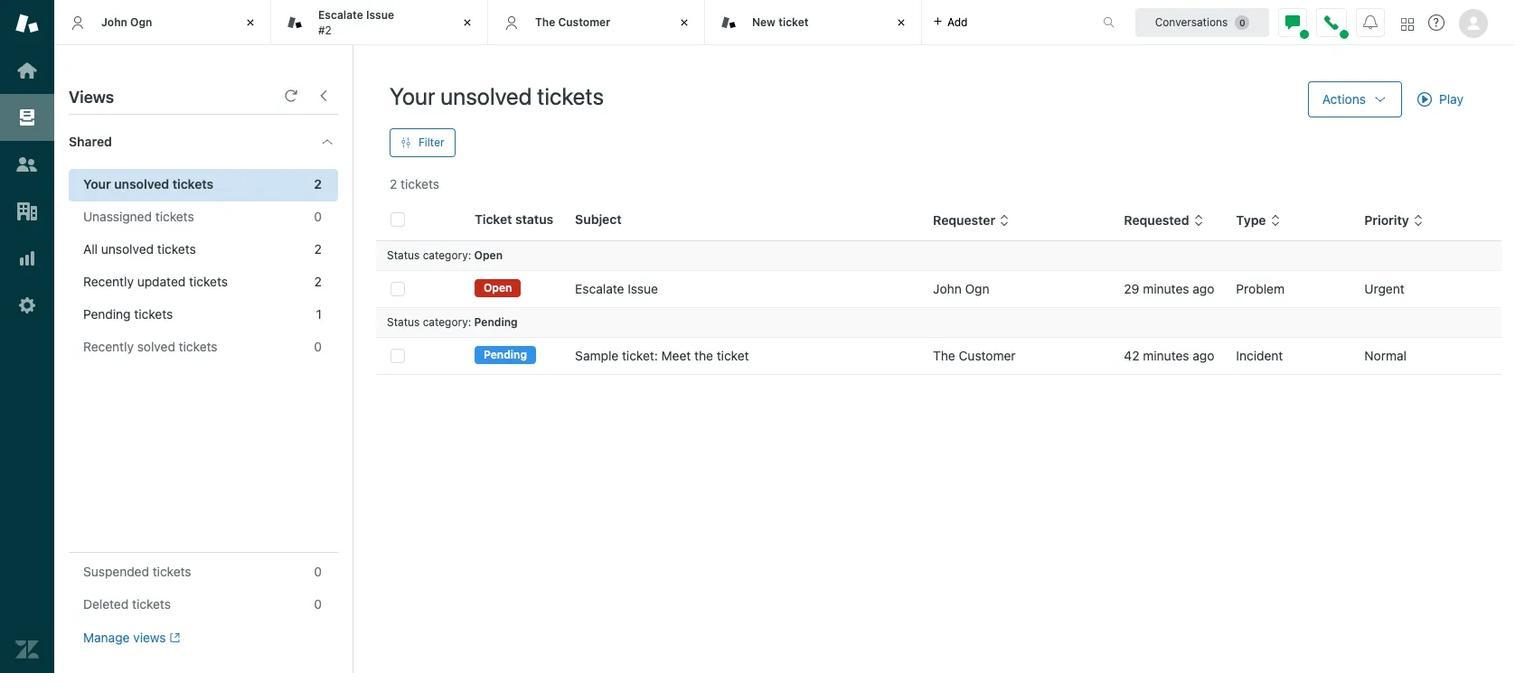 Task type: describe. For each thing, give the bounding box(es) containing it.
escalate for escalate issue #2
[[318, 8, 363, 22]]

the customer inside tab
[[535, 15, 610, 29]]

new
[[752, 15, 776, 29]]

the customer tab
[[488, 0, 705, 45]]

views
[[69, 88, 114, 107]]

minutes for 42
[[1143, 348, 1189, 363]]

escalate issue link
[[575, 280, 658, 298]]

close image for new ticket
[[892, 14, 910, 32]]

manage views
[[83, 630, 166, 646]]

zendesk image
[[15, 638, 39, 662]]

new ticket
[[752, 15, 809, 29]]

category: for pending
[[423, 316, 471, 329]]

new ticket tab
[[705, 0, 922, 45]]

pending for pending
[[484, 348, 527, 362]]

get started image
[[15, 59, 39, 82]]

tickets right updated
[[189, 274, 228, 289]]

#2
[[318, 23, 332, 37]]

filter button
[[390, 128, 455, 157]]

minutes for 29
[[1143, 281, 1189, 297]]

42 minutes ago
[[1124, 348, 1215, 363]]

admin image
[[15, 294, 39, 317]]

john inside tab
[[101, 15, 127, 29]]

tickets down shared heading
[[172, 176, 214, 192]]

tickets up views
[[132, 597, 171, 612]]

conversations
[[1155, 15, 1228, 28]]

organizations image
[[15, 200, 39, 223]]

1 vertical spatial the customer
[[933, 348, 1016, 363]]

ticket inside row
[[717, 348, 749, 363]]

john ogn inside tab
[[101, 15, 152, 29]]

button displays agent's chat status as online. image
[[1286, 15, 1300, 29]]

row containing escalate issue
[[376, 271, 1502, 308]]

type button
[[1236, 213, 1281, 229]]

1 close image from the left
[[458, 14, 476, 32]]

the inside the customer tab
[[535, 15, 555, 29]]

escalate issue
[[575, 281, 658, 297]]

get help image
[[1428, 14, 1445, 31]]

deleted tickets
[[83, 597, 171, 612]]

tabs tab list
[[54, 0, 1084, 45]]

ticket
[[475, 212, 512, 227]]

status
[[515, 212, 553, 227]]

0 vertical spatial open
[[474, 249, 503, 262]]

issue for escalate issue
[[628, 281, 658, 297]]

1 horizontal spatial your
[[390, 82, 435, 109]]

ticket:
[[622, 348, 658, 363]]

escalate for escalate issue
[[575, 281, 624, 297]]

tickets right the solved at the bottom left of page
[[179, 339, 217, 354]]

john ogn tab
[[54, 0, 271, 45]]

unassigned tickets
[[83, 209, 194, 224]]

0 for suspended tickets
[[314, 564, 322, 580]]

ticket status
[[475, 212, 553, 227]]

close image for the customer
[[675, 14, 693, 32]]

tickets up updated
[[157, 241, 196, 257]]

category: for open
[[423, 249, 471, 262]]

sample ticket: meet the ticket
[[575, 348, 749, 363]]

subject
[[575, 212, 622, 227]]

requester button
[[933, 213, 1010, 229]]

ticket inside tab
[[779, 15, 809, 29]]

normal
[[1365, 348, 1407, 363]]

unassigned
[[83, 209, 152, 224]]

issue for escalate issue #2
[[366, 8, 394, 22]]

play
[[1439, 91, 1464, 107]]

customer inside tab
[[558, 15, 610, 29]]

priority
[[1365, 213, 1409, 228]]

1 vertical spatial customer
[[959, 348, 1016, 363]]

1 vertical spatial john ogn
[[933, 281, 990, 297]]

tickets up deleted tickets
[[153, 564, 191, 580]]

requested
[[1124, 213, 1189, 228]]

row containing sample ticket: meet the ticket
[[376, 338, 1502, 375]]

suspended
[[83, 564, 149, 580]]

2 vertical spatial unsolved
[[101, 241, 154, 257]]

shared
[[69, 134, 112, 149]]

ago for 29 minutes ago
[[1193, 281, 1215, 297]]

pending tickets
[[83, 306, 173, 322]]

actions
[[1322, 91, 1366, 107]]

recently updated tickets
[[83, 274, 228, 289]]

0 vertical spatial unsolved
[[440, 82, 532, 109]]

requester
[[933, 213, 996, 228]]

0 vertical spatial your unsolved tickets
[[390, 82, 604, 109]]

views
[[133, 630, 166, 646]]

type
[[1236, 213, 1266, 228]]

status for status category: open
[[387, 249, 420, 262]]

suspended tickets
[[83, 564, 191, 580]]

tickets down filter button
[[401, 176, 439, 192]]



Task type: locate. For each thing, give the bounding box(es) containing it.
close image inside the customer tab
[[675, 14, 693, 32]]

0 horizontal spatial ogn
[[130, 15, 152, 29]]

1 ago from the top
[[1193, 281, 1215, 297]]

2 horizontal spatial close image
[[892, 14, 910, 32]]

0 vertical spatial row
[[376, 271, 1502, 308]]

42
[[1124, 348, 1140, 363]]

ogn inside tab
[[130, 15, 152, 29]]

john up views
[[101, 15, 127, 29]]

0 vertical spatial john ogn
[[101, 15, 152, 29]]

0 for deleted tickets
[[314, 597, 322, 612]]

1 vertical spatial the
[[933, 348, 955, 363]]

escalate inside escalate issue link
[[575, 281, 624, 297]]

ago for 42 minutes ago
[[1193, 348, 1215, 363]]

2 minutes from the top
[[1143, 348, 1189, 363]]

1 horizontal spatial close image
[[675, 14, 693, 32]]

0 vertical spatial ago
[[1193, 281, 1215, 297]]

reporting image
[[15, 247, 39, 270]]

incident
[[1236, 348, 1283, 363]]

0 horizontal spatial issue
[[366, 8, 394, 22]]

your up filter button
[[390, 82, 435, 109]]

the
[[694, 348, 713, 363]]

zendesk support image
[[15, 12, 39, 35]]

0 vertical spatial minutes
[[1143, 281, 1189, 297]]

add
[[948, 15, 968, 28]]

pending for pending tickets
[[83, 306, 131, 322]]

your unsolved tickets
[[390, 82, 604, 109], [83, 176, 214, 192]]

ticket
[[779, 15, 809, 29], [717, 348, 749, 363]]

1 0 from the top
[[314, 209, 322, 224]]

1 horizontal spatial the
[[933, 348, 955, 363]]

add button
[[922, 0, 979, 44]]

tab containing escalate issue
[[271, 0, 488, 45]]

2 for recently updated tickets
[[314, 274, 322, 289]]

pending down 'status category: open'
[[474, 316, 518, 329]]

john down requester
[[933, 281, 962, 297]]

the
[[535, 15, 555, 29], [933, 348, 955, 363]]

1 horizontal spatial ogn
[[965, 281, 990, 297]]

ago left incident at the right of the page
[[1193, 348, 1215, 363]]

recently solved tickets
[[83, 339, 217, 354]]

1 status from the top
[[387, 249, 420, 262]]

1 horizontal spatial customer
[[959, 348, 1016, 363]]

actions button
[[1308, 81, 1402, 118]]

0 vertical spatial the
[[535, 15, 555, 29]]

pending down status category: pending
[[484, 348, 527, 362]]

unsolved up filter
[[440, 82, 532, 109]]

1 horizontal spatial escalate
[[575, 281, 624, 297]]

0 vertical spatial recently
[[83, 274, 134, 289]]

1 vertical spatial recently
[[83, 339, 134, 354]]

1 recently from the top
[[83, 274, 134, 289]]

unsolved
[[440, 82, 532, 109], [114, 176, 169, 192], [101, 241, 154, 257]]

0 vertical spatial john
[[101, 15, 127, 29]]

0 vertical spatial escalate
[[318, 8, 363, 22]]

hide panel views image
[[316, 89, 331, 103]]

1 vertical spatial open
[[484, 281, 512, 295]]

unsolved down unassigned at the left top
[[101, 241, 154, 257]]

1 vertical spatial category:
[[423, 316, 471, 329]]

2 row from the top
[[376, 338, 1502, 375]]

minutes
[[1143, 281, 1189, 297], [1143, 348, 1189, 363]]

0 horizontal spatial john ogn
[[101, 15, 152, 29]]

status for status category: pending
[[387, 316, 420, 329]]

0 horizontal spatial close image
[[458, 14, 476, 32]]

zendesk products image
[[1401, 18, 1414, 30]]

shared heading
[[54, 115, 353, 169]]

views image
[[15, 106, 39, 129]]

main element
[[0, 0, 54, 674]]

manage
[[83, 630, 130, 646]]

close image
[[241, 14, 259, 32]]

1 horizontal spatial issue
[[628, 281, 658, 297]]

urgent
[[1365, 281, 1405, 297]]

status
[[387, 249, 420, 262], [387, 316, 420, 329]]

your unsolved tickets up filter
[[390, 82, 604, 109]]

0 horizontal spatial your
[[83, 176, 111, 192]]

29
[[1124, 281, 1140, 297]]

conversations button
[[1136, 8, 1269, 37]]

escalate up sample
[[575, 281, 624, 297]]

minutes right 42
[[1143, 348, 1189, 363]]

0 for unassigned tickets
[[314, 209, 322, 224]]

ago left problem
[[1193, 281, 1215, 297]]

unsolved up unassigned tickets
[[114, 176, 169, 192]]

john ogn up views
[[101, 15, 152, 29]]

category: down 'status category: open'
[[423, 316, 471, 329]]

2 for your unsolved tickets
[[314, 176, 322, 192]]

1 vertical spatial row
[[376, 338, 1502, 375]]

1 horizontal spatial john
[[933, 281, 962, 297]]

tickets
[[537, 82, 604, 109], [172, 176, 214, 192], [401, 176, 439, 192], [155, 209, 194, 224], [157, 241, 196, 257], [189, 274, 228, 289], [134, 306, 173, 322], [179, 339, 217, 354], [153, 564, 191, 580], [132, 597, 171, 612]]

tickets up the all unsolved tickets
[[155, 209, 194, 224]]

close image
[[458, 14, 476, 32], [675, 14, 693, 32], [892, 14, 910, 32]]

2 tickets
[[390, 176, 439, 192]]

escalate up the #2
[[318, 8, 363, 22]]

tickets down recently updated tickets
[[134, 306, 173, 322]]

status category: open
[[387, 249, 503, 262]]

29 minutes ago
[[1124, 281, 1215, 297]]

0 vertical spatial ogn
[[130, 15, 152, 29]]

0 for recently solved tickets
[[314, 339, 322, 354]]

2 for all unsolved tickets
[[314, 241, 322, 257]]

deleted
[[83, 597, 129, 612]]

play button
[[1402, 81, 1479, 118]]

recently down pending tickets
[[83, 339, 134, 354]]

1 vertical spatial ticket
[[717, 348, 749, 363]]

1 vertical spatial escalate
[[575, 281, 624, 297]]

row
[[376, 271, 1502, 308], [376, 338, 1502, 375]]

ago
[[1193, 281, 1215, 297], [1193, 348, 1215, 363]]

tickets down tabs tab list
[[537, 82, 604, 109]]

ticket right the
[[717, 348, 749, 363]]

filter
[[419, 136, 444, 149]]

all
[[83, 241, 98, 257]]

1 horizontal spatial your unsolved tickets
[[390, 82, 604, 109]]

0 horizontal spatial your unsolved tickets
[[83, 176, 214, 192]]

sample ticket: meet the ticket link
[[575, 347, 749, 365]]

close image inside new ticket tab
[[892, 14, 910, 32]]

your
[[390, 82, 435, 109], [83, 176, 111, 192]]

pending up 'recently solved tickets'
[[83, 306, 131, 322]]

status down 2 tickets
[[387, 249, 420, 262]]

recently for recently updated tickets
[[83, 274, 134, 289]]

updated
[[137, 274, 186, 289]]

0 horizontal spatial john
[[101, 15, 127, 29]]

customer
[[558, 15, 610, 29], [959, 348, 1016, 363]]

the customer
[[535, 15, 610, 29], [933, 348, 1016, 363]]

0 horizontal spatial escalate
[[318, 8, 363, 22]]

your up unassigned at the left top
[[83, 176, 111, 192]]

1 vertical spatial your unsolved tickets
[[83, 176, 214, 192]]

minutes right 29 on the top of page
[[1143, 281, 1189, 297]]

(opens in a new tab) image
[[166, 633, 180, 644]]

1 horizontal spatial ticket
[[779, 15, 809, 29]]

recently
[[83, 274, 134, 289], [83, 339, 134, 354]]

john ogn
[[101, 15, 152, 29], [933, 281, 990, 297]]

2 category: from the top
[[423, 316, 471, 329]]

open
[[474, 249, 503, 262], [484, 281, 512, 295]]

1 vertical spatial your
[[83, 176, 111, 192]]

priority button
[[1365, 213, 1424, 229]]

pending
[[83, 306, 131, 322], [474, 316, 518, 329], [484, 348, 527, 362]]

john ogn down requester
[[933, 281, 990, 297]]

1 vertical spatial minutes
[[1143, 348, 1189, 363]]

tab
[[271, 0, 488, 45]]

1 vertical spatial ago
[[1193, 348, 1215, 363]]

0 vertical spatial ticket
[[779, 15, 809, 29]]

1 row from the top
[[376, 271, 1502, 308]]

recently for recently solved tickets
[[83, 339, 134, 354]]

1 category: from the top
[[423, 249, 471, 262]]

1 minutes from the top
[[1143, 281, 1189, 297]]

0 horizontal spatial customer
[[558, 15, 610, 29]]

0 vertical spatial category:
[[423, 249, 471, 262]]

problem
[[1236, 281, 1285, 297]]

notifications image
[[1363, 15, 1378, 29]]

2 status from the top
[[387, 316, 420, 329]]

open up status category: pending
[[484, 281, 512, 295]]

your unsolved tickets up unassigned tickets
[[83, 176, 214, 192]]

manage views link
[[83, 630, 180, 646]]

1 vertical spatial status
[[387, 316, 420, 329]]

0
[[314, 209, 322, 224], [314, 339, 322, 354], [314, 564, 322, 580], [314, 597, 322, 612]]

3 close image from the left
[[892, 14, 910, 32]]

ogn
[[130, 15, 152, 29], [965, 281, 990, 297]]

sample
[[575, 348, 619, 363]]

issue inside escalate issue #2
[[366, 8, 394, 22]]

0 horizontal spatial the customer
[[535, 15, 610, 29]]

0 vertical spatial status
[[387, 249, 420, 262]]

meet
[[661, 348, 691, 363]]

0 vertical spatial your
[[390, 82, 435, 109]]

open down 'ticket'
[[474, 249, 503, 262]]

customers image
[[15, 153, 39, 176]]

recently down all
[[83, 274, 134, 289]]

1
[[316, 306, 322, 322]]

category: up status category: pending
[[423, 249, 471, 262]]

issue
[[366, 8, 394, 22], [628, 281, 658, 297]]

escalate inside escalate issue #2
[[318, 8, 363, 22]]

0 vertical spatial the customer
[[535, 15, 610, 29]]

escalate
[[318, 8, 363, 22], [575, 281, 624, 297]]

2
[[314, 176, 322, 192], [390, 176, 397, 192], [314, 241, 322, 257], [314, 274, 322, 289]]

1 vertical spatial unsolved
[[114, 176, 169, 192]]

1 vertical spatial john
[[933, 281, 962, 297]]

refresh views pane image
[[284, 89, 298, 103]]

escalate issue #2
[[318, 8, 394, 37]]

1 horizontal spatial john ogn
[[933, 281, 990, 297]]

2 recently from the top
[[83, 339, 134, 354]]

0 horizontal spatial the
[[535, 15, 555, 29]]

solved
[[137, 339, 175, 354]]

1 vertical spatial issue
[[628, 281, 658, 297]]

john
[[101, 15, 127, 29], [933, 281, 962, 297]]

open inside row
[[484, 281, 512, 295]]

2 0 from the top
[[314, 339, 322, 354]]

1 horizontal spatial the customer
[[933, 348, 1016, 363]]

0 vertical spatial customer
[[558, 15, 610, 29]]

category:
[[423, 249, 471, 262], [423, 316, 471, 329]]

1 vertical spatial ogn
[[965, 281, 990, 297]]

2 ago from the top
[[1193, 348, 1215, 363]]

2 close image from the left
[[675, 14, 693, 32]]

4 0 from the top
[[314, 597, 322, 612]]

0 horizontal spatial ticket
[[717, 348, 749, 363]]

status category: pending
[[387, 316, 518, 329]]

0 vertical spatial issue
[[366, 8, 394, 22]]

status down 'status category: open'
[[387, 316, 420, 329]]

shared button
[[54, 115, 302, 169]]

3 0 from the top
[[314, 564, 322, 580]]

requested button
[[1124, 213, 1204, 229]]

ticket right new
[[779, 15, 809, 29]]

all unsolved tickets
[[83, 241, 196, 257]]



Task type: vqa. For each thing, say whether or not it's contained in the screenshot.


